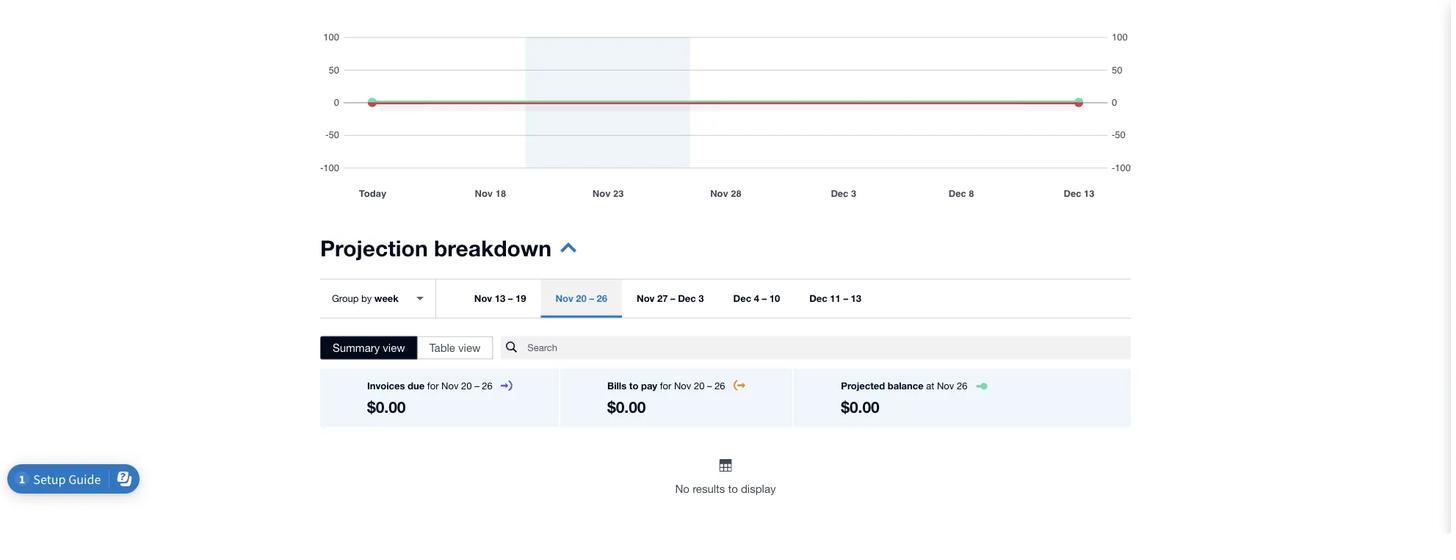 Task type: locate. For each thing, give the bounding box(es) containing it.
20 right pay
[[694, 380, 705, 392]]

13 right 11
[[851, 293, 862, 304]]

2 horizontal spatial 20
[[694, 380, 705, 392]]

invoices due for nov 20 – 26 $0.00
[[367, 380, 493, 416]]

projection breakdown view option group
[[320, 336, 493, 360]]

10
[[770, 293, 780, 304]]

26 inside invoices due for nov 20 – 26 $0.00
[[482, 380, 493, 392]]

view
[[383, 341, 405, 354], [458, 341, 481, 354]]

– left 19 at bottom
[[508, 293, 513, 304]]

0 horizontal spatial dec
[[678, 293, 696, 304]]

nov
[[474, 293, 492, 304], [556, 293, 574, 304], [637, 293, 655, 304], [442, 380, 459, 392], [674, 380, 692, 392], [937, 380, 955, 392]]

1 horizontal spatial 13
[[851, 293, 862, 304]]

0 horizontal spatial view
[[383, 341, 405, 354]]

balance
[[888, 380, 924, 392]]

dec for dec 4 – 10
[[734, 293, 752, 304]]

0 horizontal spatial for
[[427, 380, 439, 392]]

2 dec from the left
[[734, 293, 752, 304]]

26
[[597, 293, 608, 304], [482, 380, 493, 392], [715, 380, 726, 392], [957, 380, 968, 392]]

due
[[408, 380, 425, 392]]

1 $0.00 from the left
[[367, 397, 406, 416]]

nov 27 – dec 3
[[637, 293, 704, 304]]

1 horizontal spatial 20
[[576, 293, 587, 304]]

$0.00 down bills
[[608, 397, 646, 416]]

2 view from the left
[[458, 341, 481, 354]]

projected
[[841, 380, 885, 392]]

nov right pay
[[674, 380, 692, 392]]

to
[[629, 380, 639, 392], [728, 482, 738, 495]]

table view
[[430, 341, 481, 354]]

no results to display
[[676, 482, 776, 495]]

$0.00 inside bills to pay for nov 20 – 26 $0.00
[[608, 397, 646, 416]]

dec 4 – 10
[[734, 293, 780, 304]]

0 horizontal spatial 13
[[495, 293, 506, 304]]

26 inside bills to pay for nov 20 – 26 $0.00
[[715, 380, 726, 392]]

2 13 from the left
[[851, 293, 862, 304]]

week
[[375, 293, 399, 304]]

$0.00
[[367, 397, 406, 416], [608, 397, 646, 416], [841, 397, 880, 416]]

for right pay
[[660, 380, 672, 392]]

27
[[658, 293, 668, 304]]

2 horizontal spatial $0.00
[[841, 397, 880, 416]]

1 horizontal spatial dec
[[734, 293, 752, 304]]

$0.00 down projected
[[841, 397, 880, 416]]

for
[[427, 380, 439, 392], [660, 380, 672, 392]]

0 horizontal spatial $0.00
[[367, 397, 406, 416]]

dec
[[678, 293, 696, 304], [734, 293, 752, 304], [810, 293, 828, 304]]

0 vertical spatial to
[[629, 380, 639, 392]]

to left pay
[[629, 380, 639, 392]]

breakdown
[[434, 234, 552, 261]]

– right 27 at the left bottom
[[671, 293, 676, 304]]

results
[[693, 482, 725, 495]]

– inside invoices due for nov 20 – 26 $0.00
[[475, 380, 479, 392]]

bills to pay for nov 20 – 26 $0.00
[[608, 380, 726, 416]]

13
[[495, 293, 506, 304], [851, 293, 862, 304]]

to inside bills to pay for nov 20 – 26 $0.00
[[629, 380, 639, 392]]

–
[[508, 293, 513, 304], [590, 293, 594, 304], [671, 293, 676, 304], [762, 293, 767, 304], [844, 293, 849, 304], [475, 380, 479, 392], [708, 380, 712, 392]]

nov left 27 at the left bottom
[[637, 293, 655, 304]]

– for 27
[[671, 293, 676, 304]]

– right 4
[[762, 293, 767, 304]]

nov right due at the bottom left of the page
[[442, 380, 459, 392]]

$0.00 down invoices
[[367, 397, 406, 416]]

26 right due at the bottom left of the page
[[482, 380, 493, 392]]

dec 11 – 13
[[810, 293, 862, 304]]

0 horizontal spatial to
[[629, 380, 639, 392]]

26 left 27 at the left bottom
[[597, 293, 608, 304]]

20 inside invoices due for nov 20 – 26 $0.00
[[461, 380, 472, 392]]

– right 19 at bottom
[[590, 293, 594, 304]]

dec left 3
[[678, 293, 696, 304]]

nov inside bills to pay for nov 20 – 26 $0.00
[[674, 380, 692, 392]]

projected balance at nov 26
[[841, 380, 968, 392]]

nov right at in the right of the page
[[937, 380, 955, 392]]

1 horizontal spatial view
[[458, 341, 481, 354]]

view right the summary on the bottom
[[383, 341, 405, 354]]

1 for from the left
[[427, 380, 439, 392]]

dec left 4
[[734, 293, 752, 304]]

view right table
[[458, 341, 481, 354]]

13 left 19 at bottom
[[495, 293, 506, 304]]

0 horizontal spatial 20
[[461, 380, 472, 392]]

3 dec from the left
[[810, 293, 828, 304]]

dec left 11
[[810, 293, 828, 304]]

2 horizontal spatial dec
[[810, 293, 828, 304]]

1 vertical spatial to
[[728, 482, 738, 495]]

projection breakdown button
[[320, 234, 577, 270]]

to right results
[[728, 482, 738, 495]]

Search for a document search field
[[528, 335, 1131, 360]]

2 $0.00 from the left
[[608, 397, 646, 416]]

$0.00 inside invoices due for nov 20 – 26 $0.00
[[367, 397, 406, 416]]

20 down table view
[[461, 380, 472, 392]]

for right due at the bottom left of the page
[[427, 380, 439, 392]]

– for 13
[[508, 293, 513, 304]]

1 horizontal spatial $0.00
[[608, 397, 646, 416]]

– right 11
[[844, 293, 849, 304]]

19
[[516, 293, 526, 304]]

2 for from the left
[[660, 380, 672, 392]]

1 dec from the left
[[678, 293, 696, 304]]

– down table view
[[475, 380, 479, 392]]

1 view from the left
[[383, 341, 405, 354]]

– right pay
[[708, 380, 712, 392]]

1 horizontal spatial for
[[660, 380, 672, 392]]

1 13 from the left
[[495, 293, 506, 304]]

summary view
[[333, 341, 405, 354]]

no
[[676, 482, 690, 495]]

view for table view
[[458, 341, 481, 354]]

20 right 19 at bottom
[[576, 293, 587, 304]]

26 right pay
[[715, 380, 726, 392]]

20
[[576, 293, 587, 304], [461, 380, 472, 392], [694, 380, 705, 392]]



Task type: vqa. For each thing, say whether or not it's contained in the screenshot.
Projection breakdown
yes



Task type: describe. For each thing, give the bounding box(es) containing it.
11
[[830, 293, 841, 304]]

– for 4
[[762, 293, 767, 304]]

nov inside invoices due for nov 20 – 26 $0.00
[[442, 380, 459, 392]]

– for 20
[[590, 293, 594, 304]]

nov left 19 at bottom
[[474, 293, 492, 304]]

4
[[754, 293, 760, 304]]

projection
[[320, 234, 428, 261]]

by
[[361, 293, 372, 304]]

20 inside bills to pay for nov 20 – 26 $0.00
[[694, 380, 705, 392]]

26 right at in the right of the page
[[957, 380, 968, 392]]

– inside bills to pay for nov 20 – 26 $0.00
[[708, 380, 712, 392]]

invoices
[[367, 380, 405, 392]]

3 $0.00 from the left
[[841, 397, 880, 416]]

3
[[699, 293, 704, 304]]

pay
[[641, 380, 658, 392]]

for inside invoices due for nov 20 – 26 $0.00
[[427, 380, 439, 392]]

bills
[[608, 380, 627, 392]]

– for 11
[[844, 293, 849, 304]]

1 horizontal spatial to
[[728, 482, 738, 495]]

summary
[[333, 341, 380, 354]]

projection breakdown
[[320, 234, 552, 261]]

display
[[741, 482, 776, 495]]

group
[[332, 293, 359, 304]]

table
[[430, 341, 455, 354]]

nov 13 – 19
[[474, 293, 526, 304]]

at
[[927, 380, 935, 392]]

view for summary view
[[383, 341, 405, 354]]

nov 20 – 26
[[556, 293, 608, 304]]

nov right 19 at bottom
[[556, 293, 574, 304]]

for inside bills to pay for nov 20 – 26 $0.00
[[660, 380, 672, 392]]

dec for dec 11 – 13
[[810, 293, 828, 304]]

group by week
[[332, 293, 399, 304]]



